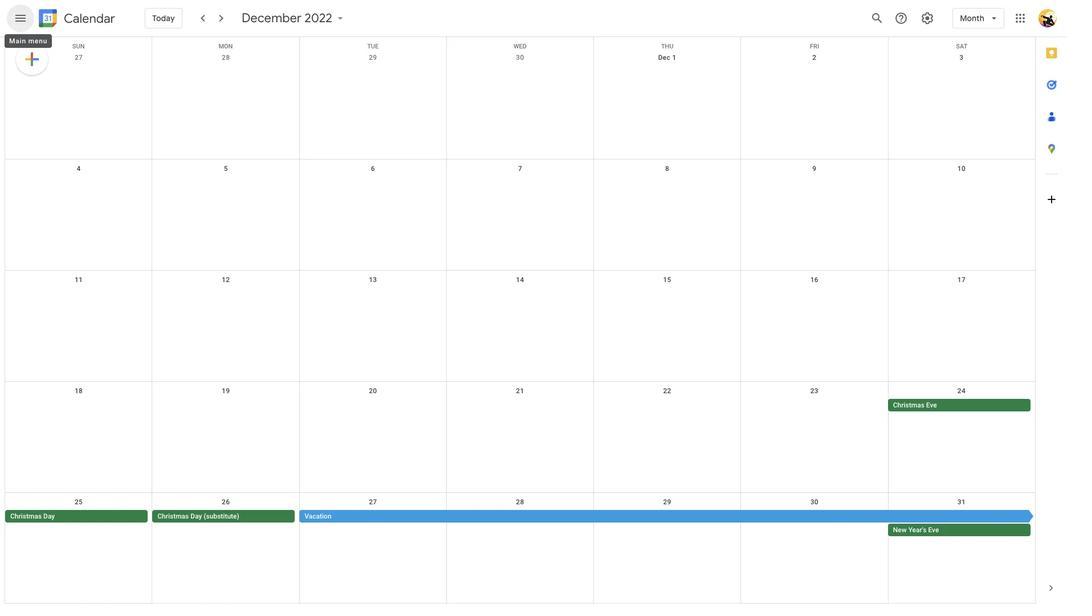 Task type: vqa. For each thing, say whether or not it's contained in the screenshot.
'1' to the left
no



Task type: describe. For each thing, give the bounding box(es) containing it.
vacation
[[305, 513, 332, 521]]

grid containing 27
[[5, 37, 1036, 605]]

today button
[[145, 5, 182, 32]]

15
[[664, 276, 672, 284]]

support image
[[895, 11, 909, 25]]

17
[[958, 276, 966, 284]]

wed
[[514, 43, 527, 50]]

christmas for christmas day (substitute)
[[158, 513, 189, 521]]

row containing 18
[[5, 382, 1036, 493]]

1 vertical spatial 27
[[369, 498, 377, 506]]

1
[[673, 54, 677, 62]]

menu
[[28, 37, 47, 45]]

year's
[[909, 526, 927, 534]]

row containing 25
[[5, 493, 1036, 605]]

1 vertical spatial 28
[[516, 498, 524, 506]]

thu
[[662, 43, 674, 50]]

calendar heading
[[62, 11, 115, 27]]

0 vertical spatial 27
[[75, 54, 83, 62]]

sun
[[72, 43, 85, 50]]

7
[[518, 165, 522, 173]]

24
[[958, 387, 966, 395]]

calendar
[[64, 11, 115, 27]]

row containing 27
[[5, 48, 1036, 160]]

today
[[152, 13, 175, 23]]

december 2022
[[242, 10, 332, 26]]

dec
[[659, 54, 671, 62]]

row containing sun
[[5, 37, 1036, 50]]

mon
[[219, 43, 233, 50]]

0 vertical spatial 29
[[369, 54, 377, 62]]

christmas for christmas eve
[[894, 402, 925, 410]]

main
[[9, 37, 26, 45]]

month button
[[953, 5, 1005, 32]]

tue
[[367, 43, 379, 50]]

december
[[242, 10, 302, 26]]

9
[[813, 165, 817, 173]]

settings menu image
[[921, 11, 935, 25]]

31
[[958, 498, 966, 506]]

christmas for christmas day
[[10, 513, 42, 521]]

0 horizontal spatial 30
[[516, 54, 524, 62]]

december 2022 button
[[237, 10, 351, 26]]

23
[[811, 387, 819, 395]]

sat
[[957, 43, 968, 50]]

christmas day (substitute)
[[158, 513, 239, 521]]

1 horizontal spatial 30
[[811, 498, 819, 506]]

8
[[666, 165, 670, 173]]

22
[[664, 387, 672, 395]]

new year's eve button
[[888, 524, 1031, 537]]

0 horizontal spatial 28
[[222, 54, 230, 62]]

christmas day button
[[5, 510, 148, 523]]

row containing 4
[[5, 160, 1036, 271]]

main drawer image
[[14, 11, 27, 25]]

christmas day
[[10, 513, 55, 521]]

4
[[77, 165, 81, 173]]



Task type: locate. For each thing, give the bounding box(es) containing it.
1 horizontal spatial day
[[191, 513, 202, 521]]

10
[[958, 165, 966, 173]]

dec 1
[[659, 54, 677, 62]]

18
[[75, 387, 83, 395]]

day
[[43, 513, 55, 521], [191, 513, 202, 521]]

3 row from the top
[[5, 160, 1036, 271]]

1 horizontal spatial 29
[[664, 498, 672, 506]]

4 row from the top
[[5, 271, 1036, 382]]

16
[[811, 276, 819, 284]]

0 horizontal spatial 29
[[369, 54, 377, 62]]

29 down tue
[[369, 54, 377, 62]]

2 horizontal spatial christmas
[[894, 402, 925, 410]]

1 vertical spatial 29
[[664, 498, 672, 506]]

25
[[75, 498, 83, 506]]

1 horizontal spatial 28
[[516, 498, 524, 506]]

1 row from the top
[[5, 37, 1036, 50]]

28
[[222, 54, 230, 62], [516, 498, 524, 506]]

0 horizontal spatial christmas
[[10, 513, 42, 521]]

day for christmas day
[[43, 513, 55, 521]]

tab list
[[1036, 37, 1068, 573]]

grid
[[5, 37, 1036, 605]]

0 horizontal spatial 27
[[75, 54, 83, 62]]

christmas
[[894, 402, 925, 410], [10, 513, 42, 521], [158, 513, 189, 521]]

1 horizontal spatial 27
[[369, 498, 377, 506]]

2
[[813, 54, 817, 62]]

eve
[[927, 402, 938, 410], [929, 526, 940, 534]]

0 horizontal spatial day
[[43, 513, 55, 521]]

new
[[894, 526, 907, 534]]

2 row from the top
[[5, 48, 1036, 160]]

5
[[224, 165, 228, 173]]

vacation button
[[300, 510, 1036, 523]]

1 vertical spatial 30
[[811, 498, 819, 506]]

new year's eve
[[894, 526, 940, 534]]

6 row from the top
[[5, 493, 1036, 605]]

1 vertical spatial eve
[[929, 526, 940, 534]]

6
[[371, 165, 375, 173]]

30
[[516, 54, 524, 62], [811, 498, 819, 506]]

14
[[516, 276, 524, 284]]

2022
[[304, 10, 332, 26]]

26
[[222, 498, 230, 506]]

christmas inside "button"
[[894, 402, 925, 410]]

29 up vacation button
[[664, 498, 672, 506]]

2 day from the left
[[191, 513, 202, 521]]

27
[[75, 54, 83, 62], [369, 498, 377, 506]]

eve inside "button"
[[927, 402, 938, 410]]

(substitute)
[[204, 513, 239, 521]]

fri
[[810, 43, 820, 50]]

29
[[369, 54, 377, 62], [664, 498, 672, 506]]

christmas day (substitute) button
[[152, 510, 295, 523]]

eve inside button
[[929, 526, 940, 534]]

19
[[222, 387, 230, 395]]

3
[[960, 54, 964, 62]]

day for christmas day (substitute)
[[191, 513, 202, 521]]

main menu
[[9, 37, 47, 45]]

13
[[369, 276, 377, 284]]

0 vertical spatial 28
[[222, 54, 230, 62]]

cell
[[5, 399, 152, 413], [300, 399, 447, 413], [741, 399, 889, 413], [447, 510, 594, 538], [594, 510, 741, 538], [741, 510, 889, 538]]

calendar element
[[37, 7, 115, 32]]

row
[[5, 37, 1036, 50], [5, 48, 1036, 160], [5, 160, 1036, 271], [5, 271, 1036, 382], [5, 382, 1036, 493], [5, 493, 1036, 605]]

0 vertical spatial 30
[[516, 54, 524, 62]]

20
[[369, 387, 377, 395]]

5 row from the top
[[5, 382, 1036, 493]]

row containing 11
[[5, 271, 1036, 382]]

21
[[516, 387, 524, 395]]

month
[[961, 13, 985, 23]]

christmas eve button
[[888, 399, 1031, 412]]

christmas eve
[[894, 402, 938, 410]]

1 horizontal spatial christmas
[[158, 513, 189, 521]]

0 vertical spatial eve
[[927, 402, 938, 410]]

12
[[222, 276, 230, 284]]

1 day from the left
[[43, 513, 55, 521]]

11
[[75, 276, 83, 284]]



